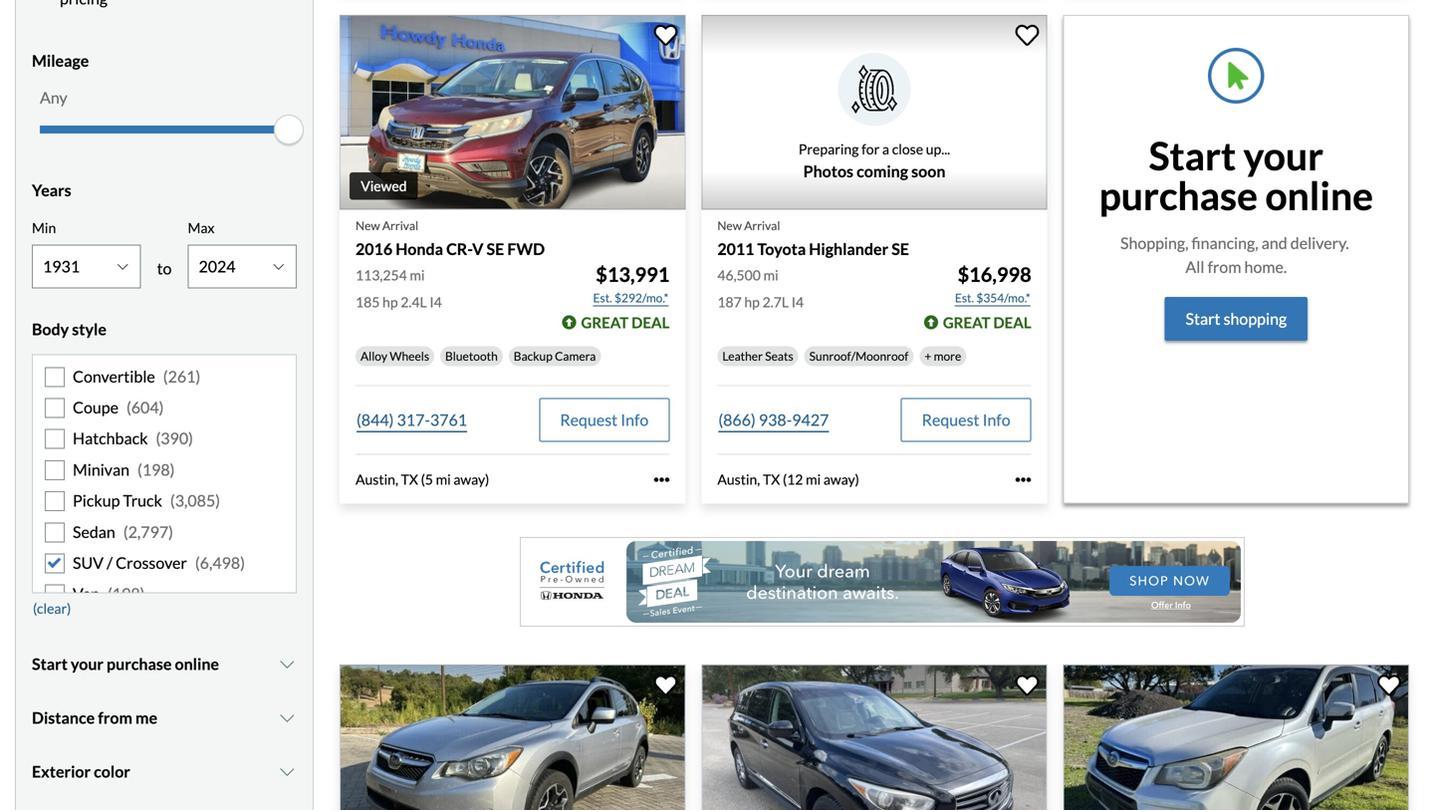 Task type: locate. For each thing, give the bounding box(es) containing it.
2 se from the left
[[892, 239, 910, 258]]

your up and
[[1244, 132, 1324, 179]]

1 horizontal spatial away)
[[824, 471, 860, 488]]

(844) 317-3761
[[357, 410, 467, 429]]

start inside dropdown button
[[32, 654, 68, 673]]

(5
[[421, 471, 433, 488]]

1 horizontal spatial request
[[922, 410, 980, 429]]

(866) 938-9427
[[719, 410, 829, 429]]

1 horizontal spatial tx
[[763, 471, 780, 488]]

suv / crossover (6,498)
[[73, 553, 245, 572]]

i4 inside 46,500 mi 187 hp 2.7l i4
[[792, 293, 804, 310]]

1 vertical spatial start your purchase online
[[32, 654, 219, 673]]

from down financing, on the right top
[[1208, 257, 1242, 277]]

shopping
[[1224, 309, 1287, 329]]

pickup
[[73, 491, 120, 510]]

2 chevron down image from the top
[[277, 710, 297, 726]]

1 ellipsis h image from the left
[[654, 472, 670, 488]]

new
[[356, 218, 380, 232], [718, 218, 742, 232]]

(198)
[[138, 460, 175, 479], [108, 584, 145, 603]]

2 austin, from the left
[[718, 471, 761, 488]]

arrival inside the new arrival 2011 toyota highlander se
[[745, 218, 781, 232]]

i4 right '2.7l'
[[792, 293, 804, 310]]

backup camera
[[514, 349, 596, 363]]

request info button down more
[[901, 398, 1032, 442]]

1 horizontal spatial info
[[983, 410, 1011, 429]]

2 vertical spatial start
[[32, 654, 68, 673]]

new for $13,991
[[356, 218, 380, 232]]

se
[[487, 239, 504, 258], [892, 239, 910, 258]]

tx left "(12" at the right bottom of the page
[[763, 471, 780, 488]]

2 request from the left
[[922, 410, 980, 429]]

46,500
[[718, 267, 761, 284]]

away) right (5
[[454, 471, 490, 488]]

0 horizontal spatial i4
[[430, 293, 442, 310]]

purchase up me
[[107, 654, 172, 673]]

0 horizontal spatial request info
[[560, 410, 649, 429]]

backup
[[514, 349, 553, 363]]

1 vertical spatial online
[[175, 654, 219, 673]]

1 request info button from the left
[[539, 398, 670, 442]]

start inside button
[[1186, 309, 1221, 329]]

0 horizontal spatial new
[[356, 218, 380, 232]]

0 horizontal spatial purchase
[[107, 654, 172, 673]]

years
[[32, 180, 71, 200]]

$16,998 est. $354/mo.*
[[955, 263, 1032, 305]]

0 horizontal spatial est.
[[593, 290, 613, 305]]

away) for $16,998
[[824, 471, 860, 488]]

1 horizontal spatial from
[[1208, 257, 1242, 277]]

1 vertical spatial your
[[71, 654, 104, 673]]

(12
[[783, 471, 803, 488]]

se inside new arrival 2016 honda cr-v se fwd
[[487, 239, 504, 258]]

0 vertical spatial your
[[1244, 132, 1324, 179]]

mileage
[[32, 51, 89, 70]]

1 hp from the left
[[383, 293, 398, 310]]

9427
[[792, 410, 829, 429]]

mi up '2.7l'
[[764, 267, 779, 284]]

online up the distance from me dropdown button
[[175, 654, 219, 673]]

0 horizontal spatial info
[[621, 410, 649, 429]]

start your purchase online up me
[[32, 654, 219, 673]]

est. down $13,991
[[593, 290, 613, 305]]

(198) for van (198)
[[108, 584, 145, 603]]

request info
[[560, 410, 649, 429], [922, 410, 1011, 429]]

hp for $16,998
[[745, 293, 760, 310]]

1 horizontal spatial deal
[[994, 313, 1032, 331]]

1 horizontal spatial hp
[[745, 293, 760, 310]]

1 vertical spatial purchase
[[107, 654, 172, 673]]

deal down $354/mo.*
[[994, 313, 1032, 331]]

1 horizontal spatial start your purchase online
[[1100, 132, 1374, 219]]

1 arrival from the left
[[382, 218, 419, 232]]

1 se from the left
[[487, 239, 504, 258]]

0 horizontal spatial se
[[487, 239, 504, 258]]

ellipsis h image
[[654, 472, 670, 488], [1016, 472, 1032, 488]]

wheels
[[390, 349, 429, 363]]

great deal down est. $354/mo.* button
[[943, 313, 1032, 331]]

ellipsis h image for $13,991
[[654, 472, 670, 488]]

request down more
[[922, 410, 980, 429]]

2 info from the left
[[983, 410, 1011, 429]]

deal down '$292/mo.*'
[[632, 313, 670, 331]]

chevron down image for purchase
[[277, 656, 297, 672]]

2 est. from the left
[[955, 290, 975, 305]]

2 i4 from the left
[[792, 293, 804, 310]]

0 horizontal spatial request info button
[[539, 398, 670, 442]]

0 horizontal spatial your
[[71, 654, 104, 673]]

0 vertical spatial online
[[1266, 172, 1374, 219]]

2 arrival from the left
[[745, 218, 781, 232]]

tx for $16,998
[[763, 471, 780, 488]]

start shopping button
[[1165, 297, 1308, 341]]

(866)
[[719, 410, 756, 429]]

1 request from the left
[[560, 410, 618, 429]]

1 vertical spatial start
[[1186, 309, 1221, 329]]

i4 for $16,998
[[792, 293, 804, 310]]

arrival up honda
[[382, 218, 419, 232]]

1 austin, from the left
[[356, 471, 399, 488]]

0 horizontal spatial request
[[560, 410, 618, 429]]

new inside new arrival 2016 honda cr-v se fwd
[[356, 218, 380, 232]]

3 chevron down image from the top
[[277, 764, 297, 779]]

request info button down camera
[[539, 398, 670, 442]]

$13,991
[[596, 263, 670, 286]]

pickup truck (3,085)
[[73, 491, 220, 510]]

request info button
[[539, 398, 670, 442], [901, 398, 1032, 442]]

chevron down image
[[277, 656, 297, 672], [277, 710, 297, 726], [277, 764, 297, 779]]

tx
[[401, 471, 418, 488], [763, 471, 780, 488]]

arrival for $16,998
[[745, 218, 781, 232]]

0 vertical spatial start your purchase online
[[1100, 132, 1374, 219]]

your inside dropdown button
[[71, 654, 104, 673]]

2 great from the left
[[943, 313, 991, 331]]

0 vertical spatial from
[[1208, 257, 1242, 277]]

coupe
[[73, 398, 119, 417]]

v
[[472, 239, 484, 258]]

start up the distance
[[32, 654, 68, 673]]

(198) up "pickup truck (3,085)"
[[138, 460, 175, 479]]

request for $13,991
[[560, 410, 618, 429]]

hp for $13,991
[[383, 293, 398, 310]]

1 horizontal spatial great
[[943, 313, 991, 331]]

0 horizontal spatial arrival
[[382, 218, 419, 232]]

est. $292/mo.* button
[[592, 288, 670, 308]]

est. for $16,998
[[955, 290, 975, 305]]

your up "distance from me"
[[71, 654, 104, 673]]

1 i4 from the left
[[430, 293, 442, 310]]

1 vertical spatial from
[[98, 708, 132, 727]]

viewed
[[361, 177, 407, 194]]

2 deal from the left
[[994, 313, 1032, 331]]

1 horizontal spatial request info
[[922, 410, 1011, 429]]

1 horizontal spatial arrival
[[745, 218, 781, 232]]

0 vertical spatial (198)
[[138, 460, 175, 479]]

new inside the new arrival 2011 toyota highlander se
[[718, 218, 742, 232]]

2 request info from the left
[[922, 410, 1011, 429]]

purchase up shopping,
[[1100, 172, 1258, 219]]

i4 inside 113,254 mi 185 hp 2.4l i4
[[430, 293, 442, 310]]

2 ellipsis h image from the left
[[1016, 472, 1032, 488]]

hp
[[383, 293, 398, 310], [745, 293, 760, 310]]

start your purchase online up financing, on the right top
[[1100, 132, 1374, 219]]

your
[[1244, 132, 1324, 179], [71, 654, 104, 673]]

start left shopping in the right of the page
[[1186, 309, 1221, 329]]

mi right (5
[[436, 471, 451, 488]]

info
[[621, 410, 649, 429], [983, 410, 1011, 429]]

est. inside $16,998 est. $354/mo.*
[[955, 290, 975, 305]]

chevron down image inside start your purchase online dropdown button
[[277, 656, 297, 672]]

request info for $13,991
[[560, 410, 649, 429]]

2 away) from the left
[[824, 471, 860, 488]]

hp inside 113,254 mi 185 hp 2.4l i4
[[383, 293, 398, 310]]

van (198)
[[73, 584, 145, 603]]

away) right "(12" at the right bottom of the page
[[824, 471, 860, 488]]

2 request info button from the left
[[901, 398, 1032, 442]]

est. down '$16,998'
[[955, 290, 975, 305]]

online
[[1266, 172, 1374, 219], [175, 654, 219, 673]]

0 horizontal spatial start your purchase online
[[32, 654, 219, 673]]

2 great deal from the left
[[943, 313, 1032, 331]]

0 vertical spatial purchase
[[1100, 172, 1258, 219]]

sedan
[[73, 522, 115, 541]]

from
[[1208, 257, 1242, 277], [98, 708, 132, 727]]

tx left (5
[[401, 471, 418, 488]]

1 vertical spatial (198)
[[108, 584, 145, 603]]

2 hp from the left
[[745, 293, 760, 310]]

(844)
[[357, 410, 394, 429]]

from left me
[[98, 708, 132, 727]]

great
[[581, 313, 629, 331], [943, 313, 991, 331]]

request info down camera
[[560, 410, 649, 429]]

sunroof/moonroof
[[810, 349, 909, 363]]

purchase inside dropdown button
[[107, 654, 172, 673]]

austin, left (5
[[356, 471, 399, 488]]

truck
[[123, 491, 162, 510]]

great deal
[[581, 313, 670, 331], [943, 313, 1032, 331]]

online up the delivery.
[[1266, 172, 1374, 219]]

1 horizontal spatial your
[[1244, 132, 1324, 179]]

sedan (2,797)
[[73, 522, 173, 541]]

start
[[1149, 132, 1237, 179], [1186, 309, 1221, 329], [32, 654, 68, 673]]

me
[[136, 708, 157, 727]]

new arrival 2016 honda cr-v se fwd
[[356, 218, 545, 258]]

938-
[[759, 410, 792, 429]]

$16,998
[[958, 263, 1032, 286]]

min
[[32, 219, 56, 236]]

1 horizontal spatial great deal
[[943, 313, 1032, 331]]

hp right 187
[[745, 293, 760, 310]]

46,500 mi 187 hp 2.7l i4
[[718, 267, 804, 310]]

request down camera
[[560, 410, 618, 429]]

away)
[[454, 471, 490, 488], [824, 471, 860, 488]]

shopping, financing, and delivery. all from home.
[[1121, 233, 1353, 277]]

new up 2011
[[718, 218, 742, 232]]

great deal down est. $292/mo.* button
[[581, 313, 670, 331]]

1 new from the left
[[356, 218, 380, 232]]

austin, left "(12" at the right bottom of the page
[[718, 471, 761, 488]]

2 tx from the left
[[763, 471, 780, 488]]

mi
[[410, 267, 425, 284], [764, 267, 779, 284], [436, 471, 451, 488], [806, 471, 821, 488]]

2 new from the left
[[718, 218, 742, 232]]

1 horizontal spatial new
[[718, 218, 742, 232]]

1 horizontal spatial i4
[[792, 293, 804, 310]]

1 horizontal spatial request info button
[[901, 398, 1032, 442]]

(198) down /
[[108, 584, 145, 603]]

se right v
[[487, 239, 504, 258]]

mi down honda
[[410, 267, 425, 284]]

any
[[40, 88, 67, 107]]

1 horizontal spatial online
[[1266, 172, 1374, 219]]

0 horizontal spatial online
[[175, 654, 219, 673]]

0 horizontal spatial great
[[581, 313, 629, 331]]

se right highlander
[[892, 239, 910, 258]]

great down est. $292/mo.* button
[[581, 313, 629, 331]]

0 horizontal spatial austin,
[[356, 471, 399, 488]]

113,254
[[356, 267, 407, 284]]

distance from me
[[32, 708, 157, 727]]

silver 2014 subaru crosstrek xv premium awd suv / crossover all-wheel drive continuously variable transmission image
[[340, 665, 686, 810]]

mi right "(12" at the right bottom of the page
[[806, 471, 821, 488]]

0 horizontal spatial from
[[98, 708, 132, 727]]

leather seats
[[723, 349, 794, 363]]

0 horizontal spatial deal
[[632, 313, 670, 331]]

1 est. from the left
[[593, 290, 613, 305]]

0 horizontal spatial tx
[[401, 471, 418, 488]]

coupe (604)
[[73, 398, 164, 417]]

1 info from the left
[[621, 410, 649, 429]]

austin,
[[356, 471, 399, 488], [718, 471, 761, 488]]

1 horizontal spatial ellipsis h image
[[1016, 472, 1032, 488]]

new for $16,998
[[718, 218, 742, 232]]

1 tx from the left
[[401, 471, 418, 488]]

bluetooth
[[445, 349, 498, 363]]

1 great from the left
[[581, 313, 629, 331]]

est. inside $13,991 est. $292/mo.*
[[593, 290, 613, 305]]

from inside shopping, financing, and delivery. all from home.
[[1208, 257, 1242, 277]]

purchase
[[1100, 172, 1258, 219], [107, 654, 172, 673]]

1 away) from the left
[[454, 471, 490, 488]]

i4 right 2.4l
[[430, 293, 442, 310]]

chevron down image inside the distance from me dropdown button
[[277, 710, 297, 726]]

$354/mo.*
[[977, 290, 1031, 305]]

hp right 185
[[383, 293, 398, 310]]

2 vertical spatial chevron down image
[[277, 764, 297, 779]]

1 chevron down image from the top
[[277, 656, 297, 672]]

1 deal from the left
[[632, 313, 670, 331]]

0 horizontal spatial hp
[[383, 293, 398, 310]]

arrival for $13,991
[[382, 218, 419, 232]]

great down est. $354/mo.* button
[[943, 313, 991, 331]]

start up financing, on the right top
[[1149, 132, 1237, 179]]

1 great deal from the left
[[581, 313, 670, 331]]

arrival up toyota
[[745, 218, 781, 232]]

2013 infiniti jx35 fwd suv / crossover front-wheel drive automatic image
[[702, 665, 1048, 810]]

(844) 317-3761 button
[[356, 398, 468, 442]]

arrival inside new arrival 2016 honda cr-v se fwd
[[382, 218, 419, 232]]

1 horizontal spatial est.
[[955, 290, 975, 305]]

1 horizontal spatial se
[[892, 239, 910, 258]]

0 horizontal spatial great deal
[[581, 313, 670, 331]]

new up 2016
[[356, 218, 380, 232]]

request info down more
[[922, 410, 1011, 429]]

0 vertical spatial chevron down image
[[277, 656, 297, 672]]

1 vertical spatial chevron down image
[[277, 710, 297, 726]]

1 horizontal spatial austin,
[[718, 471, 761, 488]]

2016
[[356, 239, 393, 258]]

style
[[72, 319, 106, 339]]

1 request info from the left
[[560, 410, 649, 429]]

deal for $16,998
[[994, 313, 1032, 331]]

hp inside 46,500 mi 187 hp 2.7l i4
[[745, 293, 760, 310]]

0 horizontal spatial ellipsis h image
[[654, 472, 670, 488]]

0 horizontal spatial away)
[[454, 471, 490, 488]]

(866) 938-9427 button
[[718, 398, 830, 442]]



Task type: describe. For each thing, give the bounding box(es) containing it.
suv
[[73, 553, 104, 572]]

113,254 mi 185 hp 2.4l i4
[[356, 267, 442, 310]]

body style button
[[32, 304, 297, 354]]

0 vertical spatial start
[[1149, 132, 1237, 179]]

chevron down image inside the exterior color dropdown button
[[277, 764, 297, 779]]

advertisement region
[[520, 537, 1245, 627]]

white 2014 subaru forester 2.0xt touring suv / crossover all-wheel drive continuously variable transmission image
[[1064, 665, 1410, 810]]

ellipsis h image for $16,998
[[1016, 472, 1032, 488]]

online inside start your purchase online
[[1266, 172, 1374, 219]]

minivan
[[73, 460, 130, 479]]

color
[[94, 762, 130, 781]]

distance
[[32, 708, 95, 727]]

great for $13,991
[[581, 313, 629, 331]]

$292/mo.*
[[615, 290, 669, 305]]

+
[[925, 349, 932, 363]]

3761
[[430, 410, 467, 429]]

financing,
[[1192, 233, 1259, 253]]

info for $13,991
[[621, 410, 649, 429]]

body
[[32, 319, 69, 339]]

years button
[[32, 165, 297, 215]]

shopping,
[[1121, 233, 1189, 253]]

start your purchase online inside dropdown button
[[32, 654, 219, 673]]

vehicle photo unavailable image
[[702, 15, 1048, 210]]

request info button for $16,998
[[901, 398, 1032, 442]]

highlander
[[809, 239, 889, 258]]

honda
[[396, 239, 443, 258]]

toyota
[[758, 239, 806, 258]]

hatchback (390)
[[73, 429, 193, 448]]

home.
[[1245, 257, 1288, 277]]

delivery.
[[1291, 233, 1350, 253]]

body style
[[32, 319, 106, 339]]

away) for $13,991
[[454, 471, 490, 488]]

2.7l
[[763, 293, 789, 310]]

tx for $13,991
[[401, 471, 418, 488]]

exterior color button
[[32, 747, 297, 796]]

exterior
[[32, 762, 91, 781]]

great for $16,998
[[943, 313, 991, 331]]

basque red pearl ii 2016 honda cr-v se fwd suv / crossover front-wheel drive continuously variable transmission image
[[340, 15, 686, 210]]

start for start shopping button
[[1186, 309, 1221, 329]]

seats
[[765, 349, 794, 363]]

exterior color
[[32, 762, 130, 781]]

austin, for $16,998
[[718, 471, 761, 488]]

317-
[[397, 410, 430, 429]]

mi inside 113,254 mi 185 hp 2.4l i4
[[410, 267, 425, 284]]

request info button for $13,991
[[539, 398, 670, 442]]

great deal for $13,991
[[581, 313, 670, 331]]

all
[[1186, 257, 1205, 277]]

alloy wheels
[[361, 349, 429, 363]]

$13,991 est. $292/mo.*
[[593, 263, 670, 305]]

to
[[157, 258, 172, 278]]

camera
[[555, 349, 596, 363]]

request info for $16,998
[[922, 410, 1011, 429]]

info for $16,998
[[983, 410, 1011, 429]]

(clear)
[[33, 600, 71, 617]]

austin, tx (5 mi away)
[[356, 471, 490, 488]]

more
[[934, 349, 962, 363]]

185
[[356, 293, 380, 310]]

i4 for $13,991
[[430, 293, 442, 310]]

(198) for minivan (198)
[[138, 460, 175, 479]]

est. for $13,991
[[593, 290, 613, 305]]

(604)
[[127, 398, 164, 417]]

+ more
[[925, 349, 962, 363]]

convertible (261)
[[73, 366, 201, 386]]

/
[[107, 553, 113, 572]]

distance from me button
[[32, 693, 297, 743]]

(261)
[[163, 366, 201, 386]]

(2,797)
[[123, 522, 173, 541]]

and
[[1262, 233, 1288, 253]]

fwd
[[508, 239, 545, 258]]

chevron down image for me
[[277, 710, 297, 726]]

request for $16,998
[[922, 410, 980, 429]]

minivan (198)
[[73, 460, 175, 479]]

great deal for $16,998
[[943, 313, 1032, 331]]

mileage button
[[32, 36, 297, 86]]

start your purchase online button
[[32, 639, 297, 689]]

cr-
[[446, 239, 472, 258]]

est. $354/mo.* button
[[954, 288, 1032, 308]]

new arrival 2011 toyota highlander se
[[718, 218, 910, 258]]

(clear) button
[[32, 593, 72, 623]]

(3,085)
[[170, 491, 220, 510]]

deal for $13,991
[[632, 313, 670, 331]]

austin, tx (12 mi away)
[[718, 471, 860, 488]]

mi inside 46,500 mi 187 hp 2.7l i4
[[764, 267, 779, 284]]

crossover
[[116, 553, 187, 572]]

se inside the new arrival 2011 toyota highlander se
[[892, 239, 910, 258]]

from inside dropdown button
[[98, 708, 132, 727]]

start shopping
[[1186, 309, 1287, 329]]

1 horizontal spatial purchase
[[1100, 172, 1258, 219]]

hatchback
[[73, 429, 148, 448]]

187
[[718, 293, 742, 310]]

(6,498)
[[195, 553, 245, 572]]

van
[[73, 584, 100, 603]]

leather
[[723, 349, 763, 363]]

convertible
[[73, 366, 155, 386]]

austin, for $13,991
[[356, 471, 399, 488]]

(390)
[[156, 429, 193, 448]]

online inside start your purchase online dropdown button
[[175, 654, 219, 673]]

start for start your purchase online dropdown button
[[32, 654, 68, 673]]



Task type: vqa. For each thing, say whether or not it's contained in the screenshot.
first "Request"
yes



